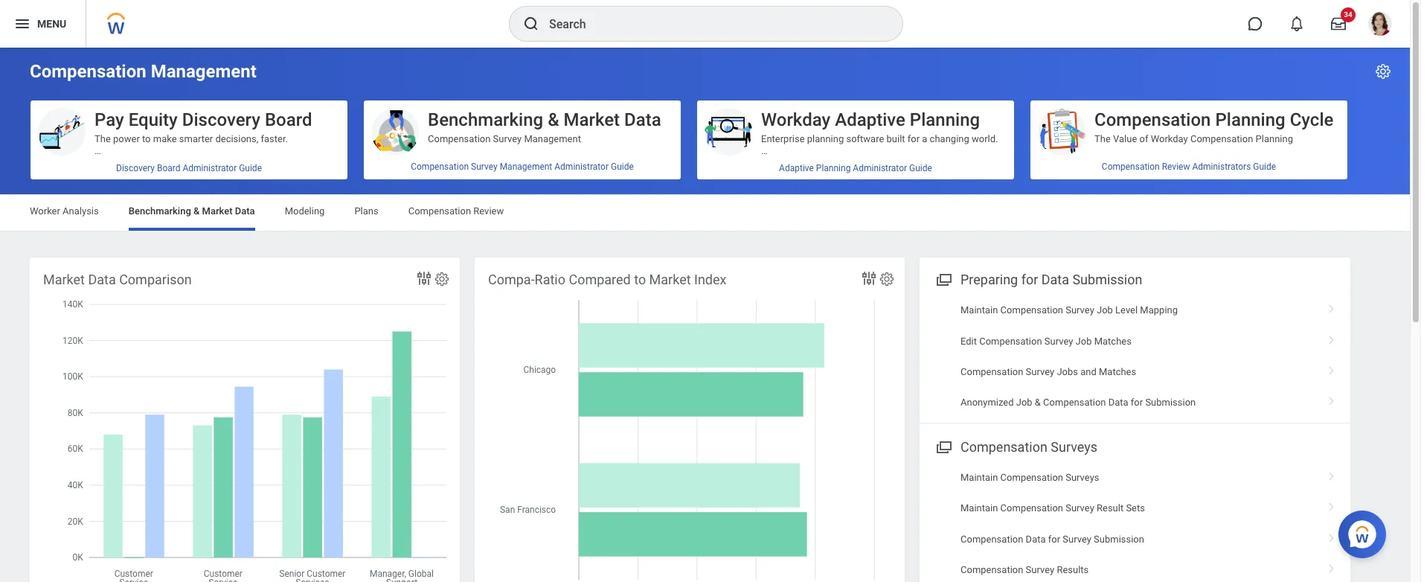Task type: describe. For each thing, give the bounding box(es) containing it.
for right built
[[908, 133, 920, 144]]

people,
[[135, 193, 166, 204]]

detection,
[[212, 264, 254, 275]]

use
[[428, 443, 444, 454]]

graph
[[257, 264, 281, 275]]

management for compensation survey management administrator guide
[[500, 162, 553, 172]]

benchmarks,
[[199, 359, 254, 370]]

result
[[1097, 503, 1124, 514]]

1 horizontal spatial benchmarking
[[428, 109, 544, 130]]

2 vertical spatial submission
[[1094, 533, 1145, 545]]

in
[[131, 300, 139, 311]]

sets
[[1127, 503, 1146, 514]]

workday inside augmented analytics to answer your questions. workday combines pattern detection, graph processing, machine learning, and natural language generation to search through millions of data points, and surface insights in simple-to-understand stories.
[[95, 264, 132, 275]]

do
[[242, 157, 253, 168]]

1 horizontal spatial board
[[265, 109, 312, 130]]

management for compensation survey management
[[524, 133, 581, 144]]

comparison
[[119, 272, 192, 287]]

and up the 'legacy' at the left bottom of the page
[[225, 336, 241, 347]]

market inside tab list
[[202, 205, 233, 217]]

compensation down compensation data for survey submission
[[961, 564, 1024, 575]]

security
[[151, 419, 185, 430]]

and right 'party'
[[199, 347, 215, 359]]

a for data,
[[324, 359, 329, 370]]

chevron right image inside maintain compensation surveys link
[[1323, 467, 1342, 481]]

main content containing compensation management
[[0, 48, 1411, 582]]

changing
[[930, 133, 970, 144]]

compensation down compensation surveys
[[1001, 472, 1064, 483]]

chevron right image inside compensation survey results link
[[1323, 559, 1342, 574]]

maintain compensation surveys
[[961, 472, 1100, 483]]

benefits
[[470, 276, 505, 287]]

compensation down what
[[408, 205, 471, 217]]

strategy
[[1194, 157, 1230, 168]]

remaining
[[157, 466, 199, 478]]

define
[[1165, 157, 1192, 168]]

generation
[[265, 276, 311, 287]]

guide for compensation planning cycle
[[1254, 162, 1277, 172]]

legacy
[[217, 347, 245, 359]]

and inside list
[[1081, 366, 1097, 377]]

compensation up maintain compensation surveys
[[961, 439, 1048, 455]]

data,
[[297, 347, 318, 359]]

with
[[305, 431, 323, 442]]

maintain compensation survey result sets
[[961, 503, 1146, 514]]

it
[[165, 181, 171, 192]]

and inside data—you have tons of it, but how do you make sense of it? workday makes it easy to get a complete picture of your finances, people, and operations so you can make more informed decisions.
[[169, 193, 185, 204]]

to up pattern
[[187, 252, 196, 263]]

level
[[1116, 305, 1138, 316]]

profile logan mcneil image
[[1369, 12, 1393, 39]]

chevron right image for for
[[1323, 392, 1342, 407]]

review for compensation review administrators guide
[[1162, 162, 1191, 172]]

menu button
[[0, 0, 86, 48]]

1 vertical spatial make
[[273, 157, 297, 168]]

and down application
[[257, 359, 273, 370]]

application
[[248, 347, 295, 359]]

review for compensation review
[[474, 205, 504, 217]]

2 horizontal spatial a
[[923, 133, 928, 144]]

but
[[205, 157, 219, 168]]

day.
[[213, 455, 230, 466]]

more—into
[[275, 359, 321, 370]]

discovery board administrator guide link
[[31, 157, 348, 179]]

& inside list
[[1035, 397, 1041, 408]]

machine
[[95, 276, 131, 287]]

results
[[1057, 564, 1089, 575]]

the for pay equity discovery board
[[95, 133, 111, 144]]

the value of workday compensation planning
[[1095, 133, 1294, 144]]

workday adaptive planning
[[762, 109, 980, 130]]

workday up ability to plan & define strategy
[[1151, 133, 1189, 144]]

compa-ratio compared to market index
[[488, 272, 727, 287]]

chevron right image for mapping
[[1323, 299, 1342, 314]]

survey up the jobs
[[1045, 335, 1074, 347]]

search image
[[523, 15, 540, 33]]

maintain for compensation surveys
[[961, 472, 999, 483]]

anonymized job & compensation data for submission
[[961, 397, 1196, 408]]

the for compensation planning cycle
[[1095, 133, 1111, 144]]

0 horizontal spatial board
[[157, 163, 181, 173]]

is?
[[461, 157, 473, 168]]

index
[[695, 272, 727, 287]]

surveys inside list
[[1066, 472, 1100, 483]]

jobs
[[1057, 366, 1079, 377]]

and
[[233, 455, 250, 466]]

compa-ratio compared to market index element
[[475, 258, 905, 582]]

0 vertical spatial make
[[153, 133, 177, 144]]

compensation right edit
[[980, 335, 1043, 347]]

menu group image
[[933, 269, 954, 289]]

of inside augmented analytics to answer your questions. workday combines pattern detection, graph processing, machine learning, and natural language generation to search through millions of data points, and surface insights in simple-to-understand stories.
[[198, 288, 207, 299]]

guide for pay equity discovery board
[[239, 163, 262, 173]]

so
[[235, 193, 246, 204]]

configure and view chart data image
[[861, 269, 878, 287]]

flexibility
[[1095, 228, 1135, 240]]

plans
[[355, 205, 379, 217]]

compensation survey management
[[428, 133, 581, 144]]

0 vertical spatial you
[[255, 157, 271, 168]]

analysis,
[[216, 443, 253, 454]]

for right preparing
[[1022, 272, 1039, 287]]

& inside tab list
[[194, 205, 200, 217]]

decisions.
[[136, 205, 180, 216]]

search
[[95, 288, 123, 299]]

workday inside data—you have tons of it, but how do you make sense of it? workday makes it easy to get a complete picture of your finances, people, and operations so you can make more informed decisions.
[[95, 181, 132, 192]]

0 vertical spatial benchmarking & market data
[[428, 109, 661, 130]]

survey right it
[[471, 162, 498, 172]]

2 vertical spatial make
[[284, 193, 308, 204]]

compensation survey management administrator guide
[[411, 162, 634, 172]]

to inside data—you have tons of it, but how do you make sense of it? workday makes it easy to get a complete picture of your finances, people, and operations so you can make more informed decisions.
[[196, 181, 204, 192]]

compensation review
[[408, 205, 504, 217]]

workday up enterprise
[[762, 109, 831, 130]]

it
[[453, 157, 459, 168]]

easy
[[173, 181, 193, 192]]

makes
[[134, 181, 163, 192]]

34
[[1345, 10, 1353, 19]]

configure this page image
[[1375, 63, 1393, 80]]

maintain compensation survey result sets link
[[920, 493, 1351, 524]]

planning up changing
[[910, 109, 980, 130]]

enterprise
[[762, 133, 805, 144]]

job for matches
[[1076, 335, 1092, 347]]

sense
[[299, 157, 325, 168]]

model
[[187, 419, 214, 430]]

survey up results
[[1063, 533, 1092, 545]]

compensation up value on the top of page
[[1095, 109, 1211, 130]]

menu banner
[[0, 0, 1411, 48]]

benchmarking inside tab list
[[129, 205, 191, 217]]

we
[[95, 336, 108, 347]]

workforce
[[244, 336, 287, 347]]

answer
[[198, 252, 230, 263]]

survey up compensation survey management administrator guide
[[493, 133, 522, 144]]

analysis
[[63, 205, 99, 217]]

understand
[[184, 300, 232, 311]]

guide for workday adaptive planning
[[910, 163, 933, 173]]

compensation down compensation planning cycle
[[1191, 133, 1254, 144]]

mapping
[[1141, 305, 1178, 316]]

planning for adaptive planning administrator guide
[[816, 163, 851, 173]]

compensation down value on the top of page
[[1102, 162, 1160, 172]]

ability
[[1095, 157, 1122, 168]]

survey left the jobs
[[1026, 366, 1055, 377]]

adaptive planning administrator guide link
[[697, 157, 1015, 179]]

for up use
[[170, 443, 182, 454]]

0 vertical spatial submission
[[1073, 272, 1143, 287]]

self-
[[231, 419, 249, 430]]

your inside data—you have tons of it, but how do you make sense of it? workday makes it easy to get a complete picture of your finances, people, and operations so you can make more informed decisions.
[[316, 181, 335, 192]]

budgets
[[95, 359, 129, 370]]

menu group image
[[933, 436, 954, 456]]

justify image
[[13, 15, 31, 33]]

survey down preparing for data submission
[[1066, 305, 1095, 316]]

configure and view chart data image
[[415, 269, 433, 287]]

cycle
[[1290, 109, 1334, 130]]

of right 'sense' at top
[[327, 157, 336, 168]]

to left plan
[[1124, 157, 1132, 168]]

market data comparison element
[[30, 258, 460, 582]]

pay
[[95, 109, 124, 130]]

have
[[140, 157, 160, 168]]

built
[[887, 133, 906, 144]]

1 vertical spatial submission
[[1146, 397, 1196, 408]]

transactions,
[[95, 347, 150, 359]]

compared
[[569, 272, 631, 287]]

equity
[[129, 109, 178, 130]]

get
[[207, 181, 220, 192]]

compa-
[[488, 272, 535, 287]]

1 vertical spatial discovery
[[116, 163, 155, 173]]

business benefits
[[428, 276, 505, 287]]

to left manage
[[1138, 228, 1146, 240]]

plan
[[1135, 157, 1154, 168]]

planning
[[807, 133, 844, 144]]

to right power on the top
[[142, 133, 151, 144]]

benchmarking & market data inside tab list
[[129, 205, 255, 217]]

analytics
[[147, 252, 185, 263]]

decisions,
[[215, 133, 259, 144]]



Task type: vqa. For each thing, say whether or not it's contained in the screenshot.
Market Data Comparison element
yes



Task type: locate. For each thing, give the bounding box(es) containing it.
0 horizontal spatial data
[[135, 466, 154, 478]]

0 vertical spatial benchmarking
[[428, 109, 544, 130]]

0 horizontal spatial they
[[149, 455, 168, 466]]

can
[[266, 193, 282, 204]]

benchmarking down people,
[[129, 205, 191, 217]]

1 chevron right image from the top
[[1323, 299, 1342, 314]]

1 horizontal spatial data
[[209, 288, 228, 299]]

chevron right image inside the "edit compensation survey job matches" link
[[1323, 330, 1342, 345]]

modeling
[[285, 205, 325, 217]]

submission down compensation survey jobs and matches link on the right bottom of the page
[[1146, 397, 1196, 408]]

a right "get"
[[223, 181, 228, 192]]

use
[[170, 455, 185, 466]]

benchmarking & market data up compensation survey management
[[428, 109, 661, 130]]

notifications large image
[[1290, 16, 1305, 31]]

1 horizontal spatial the
[[296, 443, 310, 454]]

1 the from the left
[[95, 133, 111, 144]]

2 the from the left
[[1095, 133, 1111, 144]]

chevron right image inside compensation data for survey submission link
[[1323, 528, 1342, 543]]

benchmarking
[[428, 109, 544, 130], [129, 205, 191, 217]]

1 vertical spatial maintain
[[961, 472, 999, 483]]

& up compensation survey management
[[548, 109, 559, 130]]

matches down the "edit compensation survey job matches" link
[[1099, 366, 1137, 377]]

and up the millions
[[173, 276, 189, 287]]

smarter
[[179, 133, 213, 144]]

compensation inside 'link'
[[1001, 503, 1064, 514]]

chevron right image for sets
[[1323, 497, 1342, 512]]

planning down planning
[[816, 163, 851, 173]]

list for compensation surveys
[[920, 462, 1351, 582]]

5 chevron right image from the top
[[1323, 559, 1342, 574]]

adaptive down enterprise
[[779, 163, 814, 173]]

manage
[[1149, 228, 1183, 240]]

a consistent security model for self-service. give your teams the granular reporting they need with discovery boards for ad hoc analysis, all within the applications they use every day. and count on your sensitive data remaining secure.
[[95, 419, 323, 478]]

for down compensation survey jobs and matches link on the right bottom of the page
[[1131, 397, 1144, 408]]

job down maintain compensation survey job level mapping
[[1076, 335, 1092, 347]]

data inside tab list
[[235, 205, 255, 217]]

chevron right image inside maintain compensation survey job level mapping link
[[1323, 299, 1342, 314]]

your inside augmented analytics to answer your questions. workday combines pattern detection, graph processing, machine learning, and natural language generation to search through millions of data points, and surface insights in simple-to-understand stories.
[[232, 252, 251, 263]]

3 chevron right image from the top
[[1323, 392, 1342, 407]]

4 chevron right image from the top
[[1323, 528, 1342, 543]]

worker analysis
[[30, 205, 99, 217]]

job right anonymized
[[1017, 397, 1033, 408]]

1 vertical spatial surveys
[[1066, 472, 1100, 483]]

maintain down preparing
[[961, 305, 999, 316]]

1 vertical spatial the
[[296, 443, 310, 454]]

matches for compensation survey jobs and matches
[[1099, 366, 1137, 377]]

and up system.
[[132, 359, 148, 370]]

1 horizontal spatial administrator
[[555, 162, 609, 172]]

management down compensation survey management
[[500, 162, 553, 172]]

the down the need
[[296, 443, 310, 454]]

2 vertical spatial job
[[1017, 397, 1033, 408]]

changes
[[1186, 228, 1224, 240]]

& down compensation survey jobs and matches
[[1035, 397, 1041, 408]]

they down boards
[[149, 455, 168, 466]]

2 list from the top
[[920, 462, 1351, 582]]

how
[[221, 157, 239, 168]]

0 horizontal spatial benchmarking
[[129, 205, 191, 217]]

job left level
[[1097, 305, 1114, 316]]

1 horizontal spatial they
[[261, 431, 279, 442]]

worker
[[30, 205, 60, 217]]

teams
[[137, 431, 164, 442]]

matches for edit compensation survey job matches
[[1095, 335, 1132, 347]]

benchmarking up compensation survey management
[[428, 109, 544, 130]]

make down the equity
[[153, 133, 177, 144]]

planning down cycle
[[1256, 133, 1294, 144]]

matches down level
[[1095, 335, 1132, 347]]

& down the operations
[[194, 205, 200, 217]]

0 vertical spatial board
[[265, 109, 312, 130]]

0 horizontal spatial administrator
[[183, 163, 237, 173]]

1 vertical spatial matches
[[1099, 366, 1137, 377]]

count
[[252, 455, 277, 466]]

tons
[[163, 157, 181, 168]]

augmented analytics to answer your questions. workday combines pattern detection, graph processing, machine learning, and natural language generation to search through millions of data points, and surface insights in simple-to-understand stories.
[[95, 252, 333, 311]]

peer
[[178, 359, 197, 370]]

your right on on the left of page
[[292, 455, 311, 466]]

compensation up it
[[428, 133, 491, 144]]

menu
[[37, 18, 66, 29]]

your
[[316, 181, 335, 192], [232, 252, 251, 263], [116, 431, 134, 442], [292, 455, 311, 466]]

1 vertical spatial you
[[248, 193, 263, 204]]

3 maintain from the top
[[961, 503, 999, 514]]

learning,
[[134, 276, 170, 287]]

of right value on the top of page
[[1140, 133, 1149, 144]]

and
[[169, 193, 185, 204], [1226, 228, 1242, 240], [173, 276, 189, 287], [262, 288, 278, 299], [225, 336, 241, 347], [199, 347, 215, 359], [132, 359, 148, 370], [257, 359, 273, 370], [1081, 366, 1097, 377]]

guide inside the discovery board administrator guide link
[[239, 163, 262, 173]]

finances,
[[95, 193, 133, 204]]

a inside data—you have tons of it, but how do you make sense of it? workday makes it easy to get a complete picture of your finances, people, and operations so you can make more informed decisions.
[[223, 181, 228, 192]]

1 chevron right image from the top
[[1323, 330, 1342, 345]]

configure market data comparison image
[[434, 271, 450, 287]]

points,
[[231, 288, 259, 299]]

0 vertical spatial maintain
[[961, 305, 999, 316]]

to down processing, in the left top of the page
[[313, 276, 322, 287]]

ability to plan & define strategy
[[1095, 157, 1230, 168]]

adaptive up "software"
[[835, 109, 906, 130]]

and left execute
[[1226, 228, 1242, 240]]

edit compensation survey job matches link
[[920, 326, 1351, 357]]

management up pay equity discovery board
[[151, 61, 257, 82]]

0 horizontal spatial job
[[1017, 397, 1033, 408]]

2 maintain from the top
[[961, 472, 999, 483]]

review inside tab list
[[474, 205, 504, 217]]

1 vertical spatial chevron right image
[[1323, 361, 1342, 376]]

34 button
[[1323, 7, 1356, 40]]

management
[[151, 61, 257, 82], [524, 133, 581, 144], [500, 162, 553, 172]]

processing,
[[284, 264, 333, 275]]

every
[[188, 455, 211, 466]]

you down complete
[[248, 193, 263, 204]]

applications
[[95, 455, 147, 466]]

inbox large image
[[1332, 16, 1347, 31]]

1 vertical spatial job
[[1076, 335, 1092, 347]]

faster.
[[261, 133, 288, 144]]

submission
[[1073, 272, 1143, 287], [1146, 397, 1196, 408], [1094, 533, 1145, 545]]

&
[[548, 109, 559, 130], [1156, 157, 1162, 168], [194, 205, 200, 217], [1035, 397, 1041, 408]]

2 horizontal spatial job
[[1097, 305, 1114, 316]]

compensation up edit compensation survey job matches
[[1001, 305, 1064, 316]]

service.
[[249, 419, 283, 430]]

data—you have tons of it, but how do you make sense of it? workday makes it easy to get a complete picture of your finances, people, and operations so you can make more informed decisions.
[[95, 157, 336, 216]]

board
[[265, 109, 312, 130], [157, 163, 181, 173]]

informed
[[95, 205, 133, 216]]

1 horizontal spatial adaptive
[[835, 109, 906, 130]]

0 vertical spatial they
[[261, 431, 279, 442]]

0 vertical spatial chevron right image
[[1323, 299, 1342, 314]]

a left changing
[[923, 133, 928, 144]]

market data comparison
[[43, 272, 192, 287]]

maintain inside 'link'
[[961, 503, 999, 514]]

benchmarking & market data down the operations
[[129, 205, 255, 217]]

0 vertical spatial data
[[209, 288, 228, 299]]

review down the compensation survey management administrator guide link
[[474, 205, 504, 217]]

questions.
[[253, 252, 298, 263]]

compensation up compensation survey results at the right
[[961, 533, 1024, 545]]

1 vertical spatial they
[[149, 455, 168, 466]]

planning up administrators
[[1216, 109, 1286, 130]]

need
[[282, 431, 303, 442]]

0 vertical spatial matches
[[1095, 335, 1132, 347]]

compensation down the jobs
[[1044, 397, 1107, 408]]

0 vertical spatial surveys
[[1051, 439, 1098, 455]]

Search Workday  search field
[[549, 7, 872, 40]]

management up compensation survey management administrator guide
[[524, 133, 581, 144]]

survey left result
[[1066, 503, 1095, 514]]

system.
[[123, 371, 156, 382]]

2 vertical spatial management
[[500, 162, 553, 172]]

anonymized
[[961, 397, 1014, 408]]

0 horizontal spatial the
[[166, 431, 180, 442]]

for left the self-
[[216, 419, 228, 430]]

the left value on the top of page
[[1095, 133, 1111, 144]]

0 vertical spatial the
[[166, 431, 180, 442]]

of left it,
[[184, 157, 193, 168]]

0 horizontal spatial a
[[223, 181, 228, 192]]

& right plan
[[1156, 157, 1162, 168]]

0 horizontal spatial benchmarking & market data
[[129, 205, 255, 217]]

data
[[209, 288, 228, 299], [135, 466, 154, 478]]

what
[[428, 157, 450, 168]]

pattern
[[179, 264, 210, 275]]

we bring everything—financial and workforce transactions, third-party and legacy application data, budgets and plans, peer benchmarks, and more—into a single system.
[[95, 336, 329, 382]]

job for level
[[1097, 305, 1114, 316]]

planning for compensation planning cycle
[[1216, 109, 1286, 130]]

0 vertical spatial adaptive
[[835, 109, 906, 130]]

main content
[[0, 48, 1411, 582]]

to right 'compared'
[[634, 272, 646, 287]]

2 vertical spatial a
[[324, 359, 329, 370]]

compensation management
[[30, 61, 257, 82]]

2 vertical spatial chevron right image
[[1323, 392, 1342, 407]]

to
[[142, 133, 151, 144], [1124, 157, 1132, 168], [196, 181, 204, 192], [1138, 228, 1146, 240], [187, 252, 196, 263], [634, 272, 646, 287], [313, 276, 322, 287]]

1 horizontal spatial a
[[324, 359, 329, 370]]

chevron right image inside anonymized job & compensation data for submission link
[[1323, 392, 1342, 407]]

chevron right image inside compensation survey jobs and matches link
[[1323, 361, 1342, 376]]

compensation planning cycle
[[1095, 109, 1334, 130]]

data inside augmented analytics to answer your questions. workday combines pattern detection, graph processing, machine learning, and natural language generation to search through millions of data points, and surface insights in simple-to-understand stories.
[[209, 288, 228, 299]]

administrator for workday adaptive planning
[[853, 163, 907, 173]]

0 horizontal spatial review
[[474, 205, 504, 217]]

list containing maintain compensation surveys
[[920, 462, 1351, 582]]

preparing
[[961, 272, 1018, 287]]

guide inside the compensation survey management administrator guide link
[[611, 162, 634, 172]]

insights
[[95, 300, 128, 311]]

1 vertical spatial a
[[223, 181, 228, 192]]

0 vertical spatial a
[[923, 133, 928, 144]]

configure compa-ratio compared to market index image
[[879, 271, 895, 287]]

for
[[908, 133, 920, 144], [1022, 272, 1039, 287], [1131, 397, 1144, 408], [216, 419, 228, 430], [170, 443, 182, 454], [1049, 533, 1061, 545]]

tab list containing worker analysis
[[15, 195, 1396, 231]]

survey inside 'link'
[[1066, 503, 1095, 514]]

chevron right image
[[1323, 330, 1342, 345], [1323, 467, 1342, 481], [1323, 497, 1342, 512], [1323, 528, 1342, 543], [1323, 559, 1342, 574]]

bring
[[110, 336, 132, 347]]

1 vertical spatial board
[[157, 163, 181, 173]]

compensation down maintain compensation surveys
[[1001, 503, 1064, 514]]

1 horizontal spatial discovery
[[182, 109, 260, 130]]

0 horizontal spatial the
[[95, 133, 111, 144]]

submission up level
[[1073, 272, 1143, 287]]

list
[[920, 295, 1351, 418], [920, 462, 1351, 582]]

compensation data for survey submission link
[[920, 524, 1351, 555]]

1 horizontal spatial the
[[1095, 133, 1111, 144]]

planning right the "workforce"
[[808, 336, 846, 347]]

compensation surveys
[[961, 439, 1098, 455]]

job
[[1097, 305, 1114, 316], [1076, 335, 1092, 347], [1017, 397, 1033, 408]]

2 vertical spatial maintain
[[961, 503, 999, 514]]

data up understand
[[209, 288, 228, 299]]

edit compensation survey job matches
[[961, 335, 1132, 347]]

survey
[[493, 133, 522, 144], [471, 162, 498, 172], [1066, 305, 1095, 316], [1045, 335, 1074, 347], [1026, 366, 1055, 377], [1066, 503, 1095, 514], [1063, 533, 1092, 545], [1026, 564, 1055, 575]]

edit
[[961, 335, 977, 347]]

what it is?
[[428, 157, 473, 168]]

2 chevron right image from the top
[[1323, 361, 1342, 376]]

to left "get"
[[196, 181, 204, 192]]

tab list
[[15, 195, 1396, 231]]

to-
[[172, 300, 184, 311]]

workday up machine
[[95, 264, 132, 275]]

compensation survey jobs and matches link
[[920, 357, 1351, 387]]

maintain
[[961, 305, 999, 316], [961, 472, 999, 483], [961, 503, 999, 514]]

0 vertical spatial list
[[920, 295, 1351, 418]]

they down 'service.'
[[261, 431, 279, 442]]

and down generation
[[262, 288, 278, 299]]

market
[[564, 109, 620, 130], [202, 205, 233, 217], [43, 272, 85, 287], [650, 272, 691, 287]]

the down pay
[[95, 133, 111, 144]]

planning for workforce planning
[[808, 336, 846, 347]]

1 horizontal spatial review
[[1162, 162, 1191, 172]]

1 list from the top
[[920, 295, 1351, 418]]

maintain for preparing for data submission
[[961, 305, 999, 316]]

combines
[[134, 264, 177, 275]]

secure.
[[202, 466, 233, 478]]

discovery
[[95, 443, 136, 454]]

you right do
[[255, 157, 271, 168]]

reporting
[[220, 431, 259, 442]]

flexibility to manage changes and execute quickly
[[1095, 228, 1312, 240]]

compensation review administrators guide link
[[1031, 156, 1348, 178]]

0 vertical spatial management
[[151, 61, 257, 82]]

compensation up compensation review at the left top of the page
[[411, 162, 469, 172]]

a inside we bring everything—financial and workforce transactions, third-party and legacy application data, budgets and plans, peer benchmarks, and more—into a single system.
[[324, 359, 329, 370]]

planning right sales
[[787, 431, 825, 442]]

0 horizontal spatial discovery
[[116, 163, 155, 173]]

board up faster.
[[265, 109, 312, 130]]

list for preparing for data submission
[[920, 295, 1351, 418]]

compensation up anonymized
[[961, 366, 1024, 377]]

picture
[[273, 181, 303, 192]]

1 vertical spatial adaptive
[[779, 163, 814, 173]]

a for of
[[223, 181, 228, 192]]

chevron right image for submission
[[1323, 528, 1342, 543]]

surveys down "anonymized job & compensation data for submission"
[[1051, 439, 1098, 455]]

your up detection,
[[232, 252, 251, 263]]

and down easy
[[169, 193, 185, 204]]

on
[[279, 455, 290, 466]]

data inside a consistent security model for self-service. give your teams the granular reporting they need with discovery boards for ad hoc analysis, all within the applications they use every day. and count on your sensitive data remaining secure.
[[135, 466, 154, 478]]

1 vertical spatial data
[[135, 466, 154, 478]]

guide inside adaptive planning administrator guide link
[[910, 163, 933, 173]]

surveys up result
[[1066, 472, 1100, 483]]

1 maintain from the top
[[961, 305, 999, 316]]

chevron right image for matches
[[1323, 330, 1342, 345]]

1 vertical spatial management
[[524, 133, 581, 144]]

the power to make smarter decisions, faster.
[[95, 133, 288, 144]]

your down 'consistent'
[[116, 431, 134, 442]]

0 horizontal spatial adaptive
[[779, 163, 814, 173]]

planning for sales planning
[[787, 431, 825, 442]]

the down the security
[[166, 431, 180, 442]]

compensation survey results
[[961, 564, 1089, 575]]

of down 'natural'
[[198, 288, 207, 299]]

guide inside "compensation review administrators guide" link
[[1254, 162, 1277, 172]]

2 chevron right image from the top
[[1323, 467, 1342, 481]]

compensation review administrators guide
[[1102, 162, 1277, 172]]

compensation up pay
[[30, 61, 146, 82]]

1 horizontal spatial job
[[1076, 335, 1092, 347]]

1 horizontal spatial benchmarking & market data
[[428, 109, 661, 130]]

maintain down maintain compensation surveys
[[961, 503, 999, 514]]

1 vertical spatial list
[[920, 462, 1351, 582]]

chevron right image
[[1323, 299, 1342, 314], [1323, 361, 1342, 376], [1323, 392, 1342, 407]]

review right plan
[[1162, 162, 1191, 172]]

3 chevron right image from the top
[[1323, 497, 1342, 512]]

0 vertical spatial job
[[1097, 305, 1114, 316]]

1 vertical spatial benchmarking & market data
[[129, 205, 255, 217]]

for down maintain compensation survey result sets
[[1049, 533, 1061, 545]]

submission down result
[[1094, 533, 1145, 545]]

0 vertical spatial discovery
[[182, 109, 260, 130]]

survey left results
[[1026, 564, 1055, 575]]

compensation data for survey submission
[[961, 533, 1145, 545]]

list containing maintain compensation survey job level mapping
[[920, 295, 1351, 418]]

administrator for pay equity discovery board
[[183, 163, 237, 173]]

ad
[[185, 443, 195, 454]]

1 vertical spatial review
[[474, 205, 504, 217]]

chevron right image inside maintain compensation survey result sets 'link'
[[1323, 497, 1342, 512]]

of up more
[[305, 181, 314, 192]]

0 vertical spatial review
[[1162, 162, 1191, 172]]

and right the jobs
[[1081, 366, 1097, 377]]

make down picture
[[284, 193, 308, 204]]

2 horizontal spatial administrator
[[853, 163, 907, 173]]

compensation survey jobs and matches
[[961, 366, 1137, 377]]

1 vertical spatial benchmarking
[[129, 205, 191, 217]]



